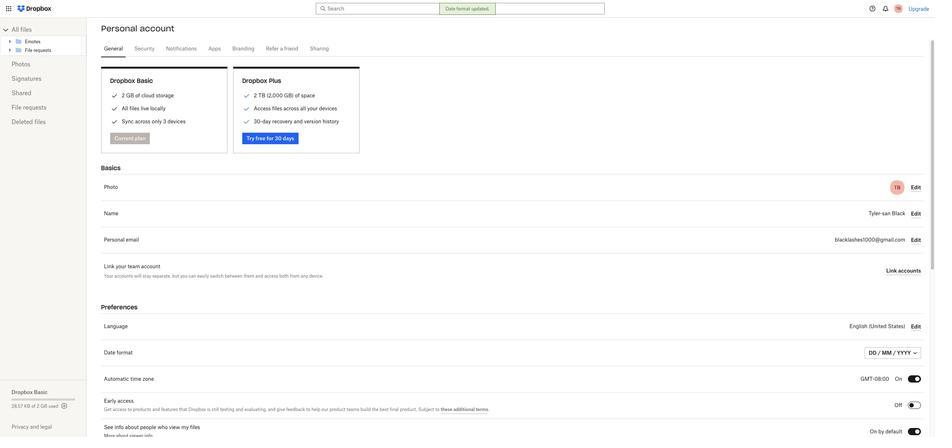 Task type: vqa. For each thing, say whether or not it's contained in the screenshot.
The Appears
no



Task type: locate. For each thing, give the bounding box(es) containing it.
both
[[280, 274, 289, 279]]

on left by
[[870, 430, 878, 435]]

on right 08:00
[[896, 378, 903, 383]]

of left cloud
[[135, 92, 140, 99]]

automatic time zone
[[104, 378, 154, 383]]

view
[[169, 426, 180, 431]]

(united
[[869, 325, 887, 330]]

branding tab
[[230, 40, 258, 58]]

1 vertical spatial across
[[135, 118, 151, 125]]

tb left upgrade
[[897, 6, 901, 11]]

0 vertical spatial file requests link
[[15, 46, 80, 55]]

locally
[[150, 105, 166, 112]]

file requests up the 'deleted files'
[[12, 105, 47, 111]]

basic
[[137, 77, 153, 85], [34, 390, 48, 396]]

requests down emotes link
[[34, 48, 51, 53]]

your left team
[[116, 265, 126, 270]]

across
[[284, 105, 299, 112], [135, 118, 151, 125]]

1 vertical spatial on
[[870, 430, 878, 435]]

2 up all files live locally
[[122, 92, 125, 99]]

refer
[[266, 47, 279, 52]]

requests up the 'deleted files'
[[23, 105, 47, 111]]

4 edit from the top
[[912, 324, 922, 330]]

try
[[247, 135, 255, 142]]

to left these
[[436, 408, 440, 412]]

1 horizontal spatial date
[[446, 6, 456, 12]]

3 edit from the top
[[912, 237, 922, 243]]

recommended image up recommended icon
[[242, 92, 251, 100]]

1 vertical spatial account
[[141, 265, 160, 270]]

to left the help
[[306, 408, 311, 412]]

basics
[[101, 165, 121, 172]]

edit button for tyler-san black
[[912, 210, 922, 219]]

of for 28.57 kb of 2 gb used
[[32, 405, 36, 409]]

language
[[104, 325, 128, 330]]

1 horizontal spatial all
[[122, 105, 128, 112]]

account
[[140, 23, 174, 34], [141, 265, 160, 270]]

emotes
[[25, 40, 41, 44]]

1 horizontal spatial basic
[[137, 77, 153, 85]]

across left all
[[284, 105, 299, 112]]

file down emotes
[[25, 48, 32, 53]]

from
[[290, 274, 300, 279]]

1 horizontal spatial to
[[306, 408, 311, 412]]

0 vertical spatial format
[[457, 6, 471, 12]]

gb left used
[[41, 405, 47, 409]]

all down dropbox logo - go to the homepage
[[12, 27, 19, 33]]

format up automatic time zone
[[117, 351, 133, 356]]

a
[[280, 47, 283, 52]]

edit button
[[912, 184, 922, 192], [912, 210, 922, 219], [912, 236, 922, 245], [912, 323, 922, 332]]

your right all
[[307, 105, 318, 112]]

recommended image for 2
[[242, 92, 251, 100]]

recommended image
[[242, 92, 251, 100], [242, 118, 251, 126]]

privacy and legal
[[12, 425, 52, 431]]

1 vertical spatial gb
[[41, 405, 47, 409]]

1 vertical spatial your
[[116, 265, 126, 270]]

1 vertical spatial tb
[[258, 92, 265, 99]]

1 recommended image from the top
[[242, 92, 251, 100]]

evaluating,
[[245, 408, 267, 412]]

0 horizontal spatial accounts
[[115, 274, 133, 279]]

1 to from the left
[[128, 408, 132, 412]]

2 horizontal spatial of
[[295, 92, 300, 99]]

0 horizontal spatial across
[[135, 118, 151, 125]]

history
[[323, 118, 339, 125]]

0 vertical spatial file requests
[[25, 48, 51, 53]]

automatic
[[104, 378, 129, 383]]

0 vertical spatial all
[[12, 27, 19, 33]]

2 up the access
[[254, 92, 257, 99]]

deleted files
[[12, 120, 46, 125]]

file requests down emotes
[[25, 48, 51, 53]]

name
[[104, 212, 118, 217]]

on by default
[[870, 430, 903, 435]]

0 vertical spatial personal
[[101, 23, 137, 34]]

link inside button
[[887, 268, 898, 274]]

1 horizontal spatial dropbox basic
[[110, 77, 153, 85]]

file requests link up photos link
[[15, 46, 80, 55]]

all for all files
[[12, 27, 19, 33]]

format left updated. on the right top of the page
[[457, 6, 471, 12]]

1 horizontal spatial on
[[896, 378, 903, 383]]

0 horizontal spatial file
[[12, 105, 22, 111]]

4 edit button from the top
[[912, 323, 922, 332]]

basic up 28.57 kb of 2 gb used
[[34, 390, 48, 396]]

0 vertical spatial on
[[896, 378, 903, 383]]

gmt-
[[861, 378, 875, 383]]

notifications
[[166, 47, 197, 52]]

files down (2,000
[[272, 105, 282, 112]]

devices right 3
[[168, 118, 186, 125]]

tb up the black on the right top
[[895, 185, 901, 191]]

1 vertical spatial file
[[12, 105, 22, 111]]

file requests link up the 'deleted files'
[[12, 101, 75, 115]]

files for access files across all your devices
[[272, 105, 282, 112]]

0 horizontal spatial your
[[116, 265, 126, 270]]

dropbox basic up kb on the bottom left
[[12, 390, 48, 396]]

can
[[189, 274, 196, 279]]

any
[[301, 274, 308, 279]]

to left the products
[[128, 408, 132, 412]]

file down "shared"
[[12, 105, 22, 111]]

date format updated.
[[446, 6, 490, 12]]

1 horizontal spatial link
[[887, 268, 898, 274]]

28.57 kb of 2 gb used
[[12, 405, 58, 409]]

1 horizontal spatial of
[[135, 92, 140, 99]]

date left updated. on the right top of the page
[[446, 6, 456, 12]]

english
[[850, 325, 868, 330]]

all files live locally
[[122, 105, 166, 112]]

account up security
[[140, 23, 174, 34]]

of right kb on the bottom left
[[32, 405, 36, 409]]

access right early
[[118, 399, 134, 405]]

upgrade
[[909, 6, 930, 12]]

2 for dropbox plus
[[254, 92, 257, 99]]

that
[[179, 408, 187, 412]]

recovery
[[272, 118, 293, 125]]

1 horizontal spatial accounts
[[899, 268, 922, 274]]

1 vertical spatial format
[[117, 351, 133, 356]]

and left features
[[152, 408, 160, 412]]

all files link
[[12, 24, 87, 36]]

2 recommended image from the top
[[242, 118, 251, 126]]

easily
[[197, 274, 209, 279]]

version
[[304, 118, 321, 125]]

0 horizontal spatial on
[[870, 430, 878, 435]]

link
[[104, 265, 114, 270], [887, 268, 898, 274]]

build
[[361, 408, 371, 412]]

1 horizontal spatial gb
[[126, 92, 134, 99]]

0 vertical spatial date
[[446, 6, 456, 12]]

0 horizontal spatial link
[[104, 265, 114, 270]]

all files tree
[[1, 24, 87, 56]]

1 horizontal spatial format
[[457, 6, 471, 12]]

0 horizontal spatial dropbox basic
[[12, 390, 48, 396]]

file
[[25, 48, 32, 53], [12, 105, 22, 111]]

tb left (2,000
[[258, 92, 265, 99]]

between
[[225, 274, 243, 279]]

of right gb)
[[295, 92, 300, 99]]

date
[[446, 6, 456, 12], [104, 351, 115, 356]]

personal for personal email
[[104, 238, 125, 243]]

accounts for link
[[899, 268, 922, 274]]

dropbox inside early access get access to products and features that dropbox is still testing and evaluating, and give feedback to help our product teams build the best final product. subject to these additional terms .
[[189, 408, 206, 412]]

1 horizontal spatial file
[[25, 48, 32, 53]]

1 edit button from the top
[[912, 184, 922, 192]]

personal left email
[[104, 238, 125, 243]]

28.57
[[12, 405, 23, 409]]

tab list
[[101, 39, 925, 58]]

these
[[441, 407, 453, 413]]

0 horizontal spatial devices
[[168, 118, 186, 125]]

requests
[[34, 48, 51, 53], [23, 105, 47, 111]]

will
[[134, 274, 142, 279]]

devices
[[319, 105, 337, 112], [168, 118, 186, 125]]

tb
[[897, 6, 901, 11], [258, 92, 265, 99], [895, 185, 901, 191]]

/ right mm
[[894, 350, 896, 357]]

files left live
[[130, 105, 140, 112]]

1 vertical spatial file requests link
[[12, 101, 75, 115]]

1 horizontal spatial your
[[307, 105, 318, 112]]

dropbox left is
[[189, 408, 206, 412]]

try free for 30 days
[[247, 135, 294, 142]]

devices up history
[[319, 105, 337, 112]]

0 vertical spatial basic
[[137, 77, 153, 85]]

live
[[141, 105, 149, 112]]

2 horizontal spatial to
[[436, 408, 440, 412]]

0 horizontal spatial format
[[117, 351, 133, 356]]

1 horizontal spatial /
[[894, 350, 896, 357]]

personal account
[[101, 23, 174, 34]]

group
[[1, 36, 87, 56]]

accounts inside button
[[899, 268, 922, 274]]

3
[[163, 118, 166, 125]]

general tab
[[101, 40, 126, 58]]

personal up general tab
[[101, 23, 137, 34]]

edit
[[912, 184, 922, 191], [912, 211, 922, 217], [912, 237, 922, 243], [912, 324, 922, 330]]

and left the give
[[268, 408, 276, 412]]

all up sync in the top of the page
[[122, 105, 128, 112]]

files right my
[[190, 426, 200, 431]]

2 horizontal spatial 2
[[254, 92, 257, 99]]

switch
[[210, 274, 224, 279]]

0 horizontal spatial of
[[32, 405, 36, 409]]

0 horizontal spatial to
[[128, 408, 132, 412]]

shared link
[[12, 86, 75, 101]]

0 vertical spatial tb
[[897, 6, 901, 11]]

days
[[283, 135, 294, 142]]

3 edit button from the top
[[912, 236, 922, 245]]

0 horizontal spatial date
[[104, 351, 115, 356]]

security
[[135, 47, 155, 52]]

2 edit from the top
[[912, 211, 922, 217]]

2 edit button from the top
[[912, 210, 922, 219]]

0 vertical spatial requests
[[34, 48, 51, 53]]

1 horizontal spatial devices
[[319, 105, 337, 112]]

recommended image left 30-
[[242, 118, 251, 126]]

0 vertical spatial across
[[284, 105, 299, 112]]

dropbox basic up 2 gb of cloud storage
[[110, 77, 153, 85]]

dropbox left plus at the left
[[242, 77, 267, 85]]

Search text field
[[328, 5, 592, 13]]

features
[[161, 408, 178, 412]]

gb)
[[284, 92, 294, 99]]

1 horizontal spatial 2
[[122, 92, 125, 99]]

default
[[886, 430, 903, 435]]

0 vertical spatial file
[[25, 48, 32, 53]]

files right "deleted"
[[34, 120, 46, 125]]

(2,000
[[267, 92, 283, 99]]

give
[[277, 408, 285, 412]]

file inside group
[[25, 48, 32, 53]]

/ right dd on the bottom of the page
[[878, 350, 881, 357]]

my
[[182, 426, 189, 431]]

account up stay
[[141, 265, 160, 270]]

your
[[307, 105, 318, 112], [116, 265, 126, 270]]

2
[[122, 92, 125, 99], [254, 92, 257, 99], [37, 405, 39, 409]]

tb inside dropdown button
[[897, 6, 901, 11]]

1 vertical spatial access
[[118, 399, 134, 405]]

basic up 2 gb of cloud storage
[[137, 77, 153, 85]]

1 vertical spatial recommended image
[[242, 118, 251, 126]]

date down language
[[104, 351, 115, 356]]

0 vertical spatial gb
[[126, 92, 134, 99]]

across down all files live locally
[[135, 118, 151, 125]]

format
[[457, 6, 471, 12], [117, 351, 133, 356]]

0 horizontal spatial all
[[12, 27, 19, 33]]

help
[[312, 408, 321, 412]]

access left "both"
[[265, 274, 278, 279]]

all inside tree
[[12, 27, 19, 33]]

1 vertical spatial basic
[[34, 390, 48, 396]]

dropbox up 28.57
[[12, 390, 33, 396]]

1 vertical spatial dropbox basic
[[12, 390, 48, 396]]

get more space image
[[60, 402, 68, 411]]

0 vertical spatial recommended image
[[242, 92, 251, 100]]

files inside deleted files 'link'
[[34, 120, 46, 125]]

device.
[[309, 274, 324, 279]]

1 vertical spatial personal
[[104, 238, 125, 243]]

1 vertical spatial date
[[104, 351, 115, 356]]

general
[[104, 47, 123, 52]]

files inside all files link
[[21, 27, 32, 33]]

files for all files
[[21, 27, 32, 33]]

1 vertical spatial all
[[122, 105, 128, 112]]

2 right kb on the bottom left
[[37, 405, 39, 409]]

dropbox
[[110, 77, 135, 85], [242, 77, 267, 85], [12, 390, 33, 396], [189, 408, 206, 412]]

early
[[104, 399, 116, 405]]

access right get
[[113, 408, 127, 412]]

2 for dropbox basic
[[122, 92, 125, 99]]

branding
[[232, 47, 255, 52]]

date for date format updated.
[[446, 6, 456, 12]]

requests inside group
[[34, 48, 51, 53]]

files up emotes
[[21, 27, 32, 33]]

black
[[893, 212, 906, 217]]

and
[[294, 118, 303, 125], [256, 274, 263, 279], [152, 408, 160, 412], [236, 408, 243, 412], [268, 408, 276, 412], [30, 425, 39, 431]]

1 vertical spatial devices
[[168, 118, 186, 125]]

gb left cloud
[[126, 92, 134, 99]]

tb button
[[893, 3, 905, 14]]

2 to from the left
[[306, 408, 311, 412]]

only
[[152, 118, 162, 125]]

0 horizontal spatial /
[[878, 350, 881, 357]]

by
[[879, 430, 885, 435]]

1 horizontal spatial across
[[284, 105, 299, 112]]



Task type: describe. For each thing, give the bounding box(es) containing it.
0 horizontal spatial 2
[[37, 405, 39, 409]]

our
[[322, 408, 329, 412]]

2 gb of cloud storage
[[122, 92, 174, 99]]

states)
[[889, 325, 906, 330]]

and left legal
[[30, 425, 39, 431]]

0 vertical spatial devices
[[319, 105, 337, 112]]

friend
[[284, 47, 299, 52]]

0 vertical spatial access
[[265, 274, 278, 279]]

feedback
[[286, 408, 305, 412]]

tab list containing general
[[101, 39, 925, 58]]

0 vertical spatial your
[[307, 105, 318, 112]]

2 / from the left
[[894, 350, 896, 357]]

tyler-
[[869, 212, 883, 217]]

stay
[[143, 274, 151, 279]]

0 vertical spatial dropbox basic
[[110, 77, 153, 85]]

and right testing
[[236, 408, 243, 412]]

apps
[[208, 47, 221, 52]]

legal
[[40, 425, 52, 431]]

info
[[115, 426, 124, 431]]

signatures link
[[12, 72, 75, 86]]

link accounts button
[[887, 267, 922, 276]]

3 to from the left
[[436, 408, 440, 412]]

english (united states)
[[850, 325, 906, 330]]

see info about people who view my files
[[104, 426, 200, 431]]

personal email
[[104, 238, 139, 243]]

teams
[[347, 408, 360, 412]]

0 horizontal spatial gb
[[41, 405, 47, 409]]

dd
[[869, 350, 877, 357]]

cloud
[[142, 92, 155, 99]]

storage
[[156, 92, 174, 99]]

group containing emotes
[[1, 36, 87, 56]]

shared
[[12, 91, 31, 96]]

but
[[172, 274, 179, 279]]

refer a friend
[[266, 47, 299, 52]]

files for deleted files
[[34, 120, 46, 125]]

subject
[[419, 408, 435, 412]]

30
[[275, 135, 282, 142]]

.
[[489, 408, 490, 412]]

on for on by default
[[870, 430, 878, 435]]

terms
[[476, 407, 489, 413]]

recommended image for 30-
[[242, 118, 251, 126]]

0 vertical spatial account
[[140, 23, 174, 34]]

link for link accounts
[[887, 268, 898, 274]]

dropbox logo - go to the homepage image
[[14, 3, 54, 14]]

you
[[180, 274, 188, 279]]

additional
[[454, 407, 475, 413]]

access
[[254, 105, 271, 112]]

emotes link
[[15, 37, 80, 46]]

of for 2 gb of cloud storage
[[135, 92, 140, 99]]

photo
[[104, 185, 118, 190]]

notifications tab
[[163, 40, 200, 58]]

these additional terms button
[[441, 406, 489, 415]]

dd / mm / yyyy button
[[865, 348, 922, 359]]

access files across all your devices
[[254, 105, 337, 112]]

format for date format updated.
[[457, 6, 471, 12]]

deleted
[[12, 120, 33, 125]]

files for all files live locally
[[130, 105, 140, 112]]

1 vertical spatial file requests
[[12, 105, 47, 111]]

and down access files across all your devices
[[294, 118, 303, 125]]

space
[[301, 92, 315, 99]]

1 / from the left
[[878, 350, 881, 357]]

best
[[380, 408, 389, 412]]

1 edit from the top
[[912, 184, 922, 191]]

updated.
[[472, 6, 490, 12]]

link accounts
[[887, 268, 922, 274]]

all files
[[12, 27, 32, 33]]

off
[[895, 404, 903, 409]]

signatures
[[12, 76, 41, 82]]

them
[[244, 274, 254, 279]]

sharing
[[310, 47, 329, 52]]

on for on
[[896, 378, 903, 383]]

upgrade link
[[909, 6, 930, 12]]

day
[[263, 118, 271, 125]]

plus
[[269, 77, 281, 85]]

format for date format
[[117, 351, 133, 356]]

0 horizontal spatial basic
[[34, 390, 48, 396]]

yyyy
[[898, 350, 912, 357]]

sharing tab
[[307, 40, 332, 58]]

date format
[[104, 351, 133, 356]]

08:00
[[875, 378, 890, 383]]

dd / mm / yyyy
[[869, 350, 912, 357]]

privacy and legal link
[[12, 425, 87, 431]]

time
[[130, 378, 141, 383]]

see
[[104, 426, 113, 431]]

link for link your team account
[[104, 265, 114, 270]]

30-day recovery and version history
[[254, 118, 339, 125]]

accounts for your
[[115, 274, 133, 279]]

team
[[128, 265, 140, 270]]

all for all files live locally
[[122, 105, 128, 112]]

is
[[207, 408, 211, 412]]

separate,
[[152, 274, 171, 279]]

global header element
[[0, 0, 936, 18]]

personal for personal account
[[101, 23, 137, 34]]

still
[[212, 408, 219, 412]]

edit button for blacklashes1000@gmail.com
[[912, 236, 922, 245]]

edit for tyler-san black
[[912, 211, 922, 217]]

2 vertical spatial access
[[113, 408, 127, 412]]

preferences
[[101, 304, 138, 311]]

date for date format
[[104, 351, 115, 356]]

and right "them"
[[256, 274, 263, 279]]

1 vertical spatial requests
[[23, 105, 47, 111]]

photos
[[12, 62, 30, 68]]

recommended image
[[242, 105, 251, 113]]

mm
[[883, 350, 892, 357]]

sync
[[122, 118, 134, 125]]

early access get access to products and features that dropbox is still testing and evaluating, and give feedback to help our product teams build the best final product. subject to these additional terms .
[[104, 399, 490, 413]]

2 tb (2,000 gb) of space
[[254, 92, 315, 99]]

edit for english (united states)
[[912, 324, 922, 330]]

final
[[390, 408, 399, 412]]

try free for 30 days button
[[242, 133, 299, 145]]

apps tab
[[206, 40, 224, 58]]

used
[[48, 405, 58, 409]]

file requests inside group
[[25, 48, 51, 53]]

blacklashes1000@gmail.com
[[835, 238, 906, 243]]

dropbox up 2 gb of cloud storage
[[110, 77, 135, 85]]

refer a friend tab
[[263, 40, 301, 58]]

2 vertical spatial tb
[[895, 185, 901, 191]]

get
[[104, 408, 112, 412]]

kb
[[24, 405, 30, 409]]

tyler-san black
[[869, 212, 906, 217]]

edit button for english (united states)
[[912, 323, 922, 332]]

edit for blacklashes1000@gmail.com
[[912, 237, 922, 243]]

sync across only 3 devices
[[122, 118, 186, 125]]

security tab
[[132, 40, 158, 58]]

your
[[104, 274, 113, 279]]

30-
[[254, 118, 263, 125]]



